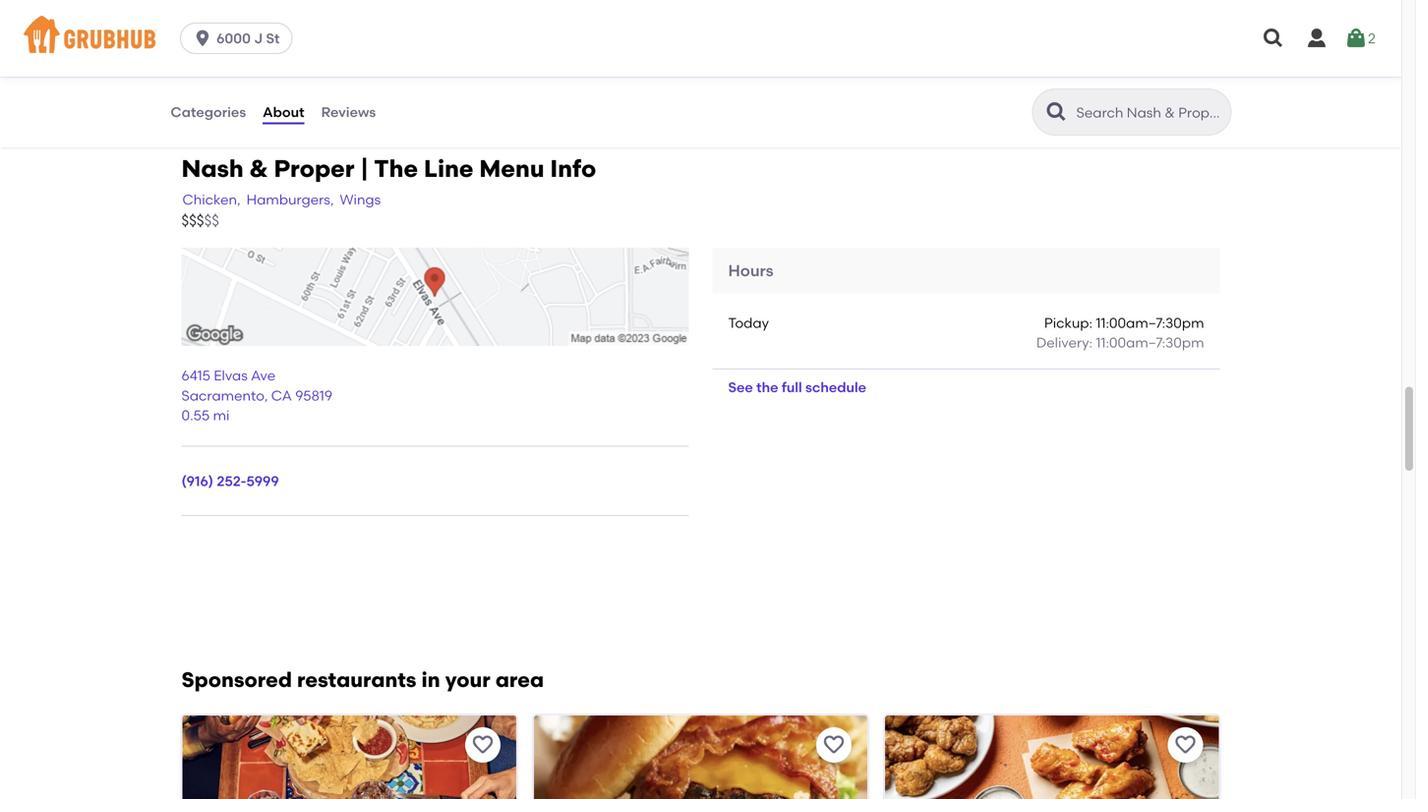 Task type: locate. For each thing, give the bounding box(es) containing it.
11:00am–7:30pm
[[1097, 315, 1205, 331], [1097, 335, 1205, 351]]

see the full schedule button
[[713, 370, 883, 405]]

wings
[[340, 191, 381, 208]]

svg image left 6000
[[193, 29, 213, 48]]

pickup: 11:00am–7:30pm delivery: 11:00am–7:30pm
[[1037, 315, 1205, 351]]

0 horizontal spatial svg image
[[1306, 27, 1329, 50]]

the
[[374, 155, 418, 183]]

elvas
[[214, 368, 248, 384]]

2 svg image from the left
[[1345, 27, 1369, 50]]

6000 j st
[[217, 30, 280, 47]]

3 save this restaurant button from the left
[[1168, 728, 1204, 764]]

0 horizontal spatial save this restaurant image
[[471, 734, 495, 758]]

ave
[[251, 368, 276, 384]]

save this restaurant button
[[465, 728, 501, 764], [817, 728, 852, 764], [1168, 728, 1204, 764]]

3 save this restaurant image from the left
[[1174, 734, 1198, 758]]

save this restaurant image
[[471, 734, 495, 758], [823, 734, 846, 758], [1174, 734, 1198, 758]]

252-
[[217, 474, 247, 490]]

6415 elvas ave sacramento , ca 95819 0.55 mi
[[182, 368, 333, 424]]

svg image left 2 button
[[1262, 27, 1286, 50]]

info
[[550, 155, 597, 183]]

save this restaurant button for it's just wings logo
[[1168, 728, 1204, 764]]

ca
[[271, 388, 292, 404]]

6000 j st button
[[180, 23, 301, 54]]

1 save this restaurant button from the left
[[465, 728, 501, 764]]

0 vertical spatial 11:00am–7:30pm
[[1097, 315, 1205, 331]]

main navigation navigation
[[0, 0, 1402, 77]]

6000
[[217, 30, 251, 47]]

2 horizontal spatial save this restaurant button
[[1168, 728, 1204, 764]]

Search Nash & Proper | The Line search field
[[1075, 103, 1226, 122]]

hamburgers,
[[247, 191, 334, 208]]

it's just wings logo image
[[886, 716, 1220, 800]]

1 svg image from the left
[[1306, 27, 1329, 50]]

search icon image
[[1045, 100, 1069, 124]]

5999
[[247, 474, 279, 490]]

2 save this restaurant image from the left
[[823, 734, 846, 758]]

2 11:00am–7:30pm from the top
[[1097, 335, 1205, 351]]

svg image
[[1306, 27, 1329, 50], [1345, 27, 1369, 50]]

1 horizontal spatial svg image
[[1345, 27, 1369, 50]]

11:00am–7:30pm right the pickup:
[[1097, 315, 1205, 331]]

1 horizontal spatial save this restaurant button
[[817, 728, 852, 764]]

2 save this restaurant button from the left
[[817, 728, 852, 764]]

0 horizontal spatial svg image
[[193, 29, 213, 48]]

full
[[782, 379, 803, 396]]

about button
[[262, 77, 306, 148]]

(916) 252-5999
[[182, 474, 279, 490]]

chicken,
[[183, 191, 241, 208]]

1 horizontal spatial save this restaurant image
[[823, 734, 846, 758]]

&
[[250, 155, 268, 183]]

2 button
[[1345, 21, 1376, 56]]

the
[[757, 379, 779, 396]]

hamburgers, button
[[246, 189, 335, 211]]

bj's restaurant & brewhouse logo image
[[534, 716, 868, 800]]

today
[[729, 315, 769, 331]]

sacramento
[[182, 388, 265, 404]]

see the full schedule
[[729, 379, 867, 396]]

nash & proper | the line menu info
[[182, 155, 597, 183]]

proper
[[274, 155, 355, 183]]

0 horizontal spatial save this restaurant button
[[465, 728, 501, 764]]

1 vertical spatial 11:00am–7:30pm
[[1097, 335, 1205, 351]]

see
[[729, 379, 754, 396]]

2 horizontal spatial save this restaurant image
[[1174, 734, 1198, 758]]

chicken, hamburgers, wings
[[183, 191, 381, 208]]

save this restaurant button for bj's restaurant & brewhouse logo
[[817, 728, 852, 764]]

6415
[[182, 368, 211, 384]]

1 save this restaurant image from the left
[[471, 734, 495, 758]]

11:00am–7:30pm right delivery:
[[1097, 335, 1205, 351]]

delivery:
[[1037, 335, 1093, 351]]

2
[[1369, 30, 1376, 47]]

svg image inside 6000 j st button
[[193, 29, 213, 48]]

svg image
[[1262, 27, 1286, 50], [193, 29, 213, 48]]



Task type: describe. For each thing, give the bounding box(es) containing it.
0.55
[[182, 408, 210, 424]]

sponsored restaurants in your area
[[182, 668, 544, 693]]

categories button
[[170, 77, 247, 148]]

line
[[424, 155, 474, 183]]

pickup:
[[1045, 315, 1093, 331]]

your
[[445, 668, 491, 693]]

in
[[422, 668, 440, 693]]

|
[[360, 155, 369, 183]]

chicken, button
[[182, 189, 242, 211]]

menu
[[480, 155, 545, 183]]

schedule
[[806, 379, 867, 396]]

1 horizontal spatial svg image
[[1262, 27, 1286, 50]]

sponsored
[[182, 668, 292, 693]]

(916)
[[182, 474, 213, 490]]

categories
[[171, 104, 246, 120]]

nash
[[182, 155, 244, 183]]

95819
[[295, 388, 333, 404]]

save this restaurant image for save this restaurant "button" related to it's just wings logo
[[1174, 734, 1198, 758]]

save this restaurant image for chili's logo save this restaurant "button"
[[471, 734, 495, 758]]

wings button
[[339, 189, 382, 211]]

(916) 252-5999 button
[[182, 472, 279, 492]]

$$$
[[182, 212, 204, 230]]

restaurants
[[297, 668, 417, 693]]

save this restaurant button for chili's logo
[[465, 728, 501, 764]]

st
[[266, 30, 280, 47]]

about
[[263, 104, 305, 120]]

reviews
[[321, 104, 376, 120]]

,
[[265, 388, 268, 404]]

j
[[254, 30, 263, 47]]

chili's logo image
[[183, 716, 516, 800]]

area
[[496, 668, 544, 693]]

hours
[[729, 261, 774, 280]]

$$$$$
[[182, 212, 219, 230]]

reviews button
[[320, 77, 377, 148]]

save this restaurant image for save this restaurant "button" for bj's restaurant & brewhouse logo
[[823, 734, 846, 758]]

svg image inside 2 button
[[1345, 27, 1369, 50]]

mi
[[213, 408, 230, 424]]

1 11:00am–7:30pm from the top
[[1097, 315, 1205, 331]]



Task type: vqa. For each thing, say whether or not it's contained in the screenshot.
Burgers
no



